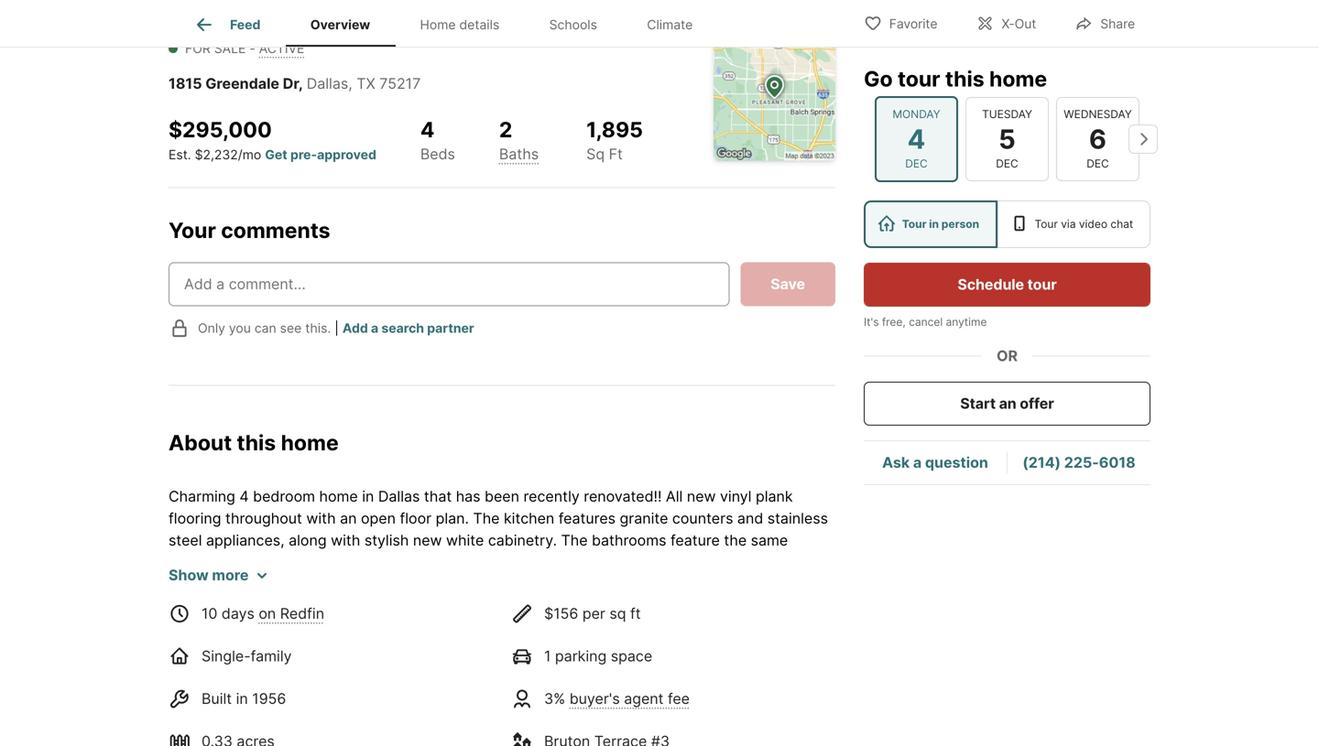 Task type: describe. For each thing, give the bounding box(es) containing it.
cabinetry.
[[488, 532, 557, 550]]

home details tab
[[395, 3, 524, 47]]

start an offer
[[960, 395, 1054, 413]]

sale
[[214, 41, 246, 56]]

(214)
[[1023, 454, 1061, 472]]

&
[[326, 576, 335, 594]]

1 horizontal spatial and
[[635, 554, 660, 572]]

details
[[459, 17, 499, 32]]

only you can see this.
[[198, 320, 331, 336]]

can
[[255, 320, 276, 336]]

1815 greendale dr , dallas , tx 75217
[[169, 75, 421, 93]]

$2,232
[[195, 147, 238, 162]]

charming
[[169, 488, 235, 506]]

buyer's agent fee link
[[569, 690, 690, 708]]

2 horizontal spatial and
[[737, 510, 763, 528]]

on redfin link
[[259, 605, 324, 623]]

baths link
[[499, 145, 539, 163]]

0 vertical spatial the
[[724, 532, 747, 550]]

4 beds
[[420, 117, 455, 163]]

single-family
[[202, 648, 292, 665]]

for sale - active
[[185, 41, 305, 56]]

bedroom
[[253, 488, 315, 506]]

favorite button
[[848, 4, 953, 42]]

active link
[[259, 41, 305, 56]]

been
[[485, 488, 519, 506]]

tour via video chat option
[[997, 201, 1151, 248]]

1956
[[252, 690, 286, 708]]

show more button
[[169, 565, 267, 587]]

buyer's
[[569, 690, 620, 708]]

an inside start an offer button
[[999, 395, 1016, 413]]

1 horizontal spatial a
[[913, 454, 922, 472]]

x-
[[1002, 16, 1015, 32]]

feature
[[671, 532, 720, 550]]

for
[[185, 41, 211, 56]]

schedule tour button
[[864, 263, 1151, 307]]

greendale
[[205, 75, 279, 93]]

appliances,
[[206, 532, 285, 550]]

0 vertical spatial the
[[473, 510, 500, 528]]

dec for 4
[[905, 157, 928, 170]]

10 days on redfin
[[202, 605, 324, 623]]

dr
[[283, 75, 299, 93]]

bathrooms
[[592, 532, 666, 550]]

1 horizontal spatial new
[[687, 488, 716, 506]]

dec for 5
[[996, 157, 1018, 170]]

climate tab
[[622, 3, 718, 47]]

5
[[999, 123, 1016, 155]]

x-out button
[[960, 4, 1052, 42]]

features
[[559, 510, 616, 528]]

-
[[249, 41, 255, 56]]

monday 4 dec
[[893, 107, 940, 170]]

or
[[997, 347, 1018, 365]]

|
[[335, 320, 339, 336]]

1,895
[[586, 117, 643, 142]]

ask a question link
[[882, 454, 988, 472]]

only
[[198, 320, 225, 336]]

home for bedroom
[[319, 488, 358, 506]]

show
[[169, 567, 209, 584]]

dallas inside charming 4 bedroom home in dallas that has been recently renovated!! all new vinyl plank flooring throughout with an open floor plan. the kitchen features granite counters and stainless steel appliances, along with stylish new white cabinetry. the bathrooms feature the same granite counters and subway tile backsplash. enjoy the back porch and fenced in yard for gatherings with family & friends.
[[378, 488, 420, 506]]

0 horizontal spatial and
[[286, 554, 312, 572]]

feed
[[230, 17, 261, 32]]

active
[[259, 41, 305, 56]]

per
[[582, 605, 605, 623]]

tab list containing feed
[[169, 0, 732, 47]]

0 vertical spatial dallas
[[307, 75, 348, 93]]

0 horizontal spatial new
[[413, 532, 442, 550]]

tour in person option
[[864, 201, 997, 248]]

family inside charming 4 bedroom home in dallas that has been recently renovated!! all new vinyl plank flooring throughout with an open floor plan. the kitchen features granite counters and stainless steel appliances, along with stylish new white cabinetry. the bathrooms feature the same granite counters and subway tile backsplash. enjoy the back porch and fenced in yard for gatherings with family & friends.
[[280, 576, 322, 594]]

enjoy
[[485, 554, 522, 572]]

see
[[280, 320, 302, 336]]

0 vertical spatial counters
[[672, 510, 733, 528]]

you
[[229, 320, 251, 336]]

next image
[[1129, 124, 1158, 154]]

video
[[1079, 218, 1107, 231]]

2 1815 greendale dr, dallas, tx 75217 image from the left
[[864, 0, 1151, 17]]

0 vertical spatial with
[[306, 510, 336, 528]]

approved
[[317, 147, 376, 162]]

1 , from the left
[[299, 75, 303, 93]]

renovated!!
[[584, 488, 662, 506]]

ft
[[630, 605, 641, 623]]

single-
[[202, 648, 251, 665]]

free,
[[882, 316, 906, 329]]

2 vertical spatial with
[[247, 576, 276, 594]]

on
[[259, 605, 276, 623]]

tour via video chat
[[1035, 218, 1133, 231]]

friends.
[[339, 576, 391, 594]]

built
[[202, 690, 232, 708]]

1 horizontal spatial this
[[945, 66, 984, 92]]

4 for charming 4 bedroom home in dallas that has been recently renovated!! all new vinyl plank flooring throughout with an open floor plan. the kitchen features granite counters and stainless steel appliances, along with stylish new white cabinetry. the bathrooms feature the same granite counters and subway tile backsplash. enjoy the back porch and fenced in yard for gatherings with family & friends.
[[239, 488, 249, 506]]

in right built
[[236, 690, 248, 708]]

back
[[553, 554, 587, 572]]

map entry image
[[714, 39, 835, 161]]

0 horizontal spatial this
[[237, 430, 276, 455]]

1 vertical spatial the
[[561, 532, 588, 550]]

share
[[1100, 16, 1135, 32]]

ft
[[609, 145, 623, 163]]

3%
[[544, 690, 565, 708]]

2 , from the left
[[348, 75, 352, 93]]

(214) 225-6018
[[1023, 454, 1136, 472]]

space
[[611, 648, 652, 665]]

pre-
[[290, 147, 317, 162]]

porch
[[591, 554, 630, 572]]

stylish
[[364, 532, 409, 550]]

6018
[[1099, 454, 1136, 472]]



Task type: locate. For each thing, give the bounding box(es) containing it.
an left open
[[340, 510, 357, 528]]

search
[[381, 320, 424, 336]]

10
[[202, 605, 217, 623]]

agent
[[624, 690, 664, 708]]

granite down steel
[[169, 554, 217, 572]]

1 vertical spatial dallas
[[378, 488, 420, 506]]

with up subway
[[331, 532, 360, 550]]

1 1815 greendale dr, dallas, tx 75217 image from the left
[[169, 0, 856, 17]]

1 vertical spatial a
[[913, 454, 922, 472]]

6
[[1089, 123, 1107, 155]]

tour left person
[[902, 218, 927, 231]]

| add a search partner
[[335, 320, 474, 336]]

tour right schedule
[[1027, 276, 1057, 294]]

dallas right the dr
[[307, 75, 348, 93]]

this up tuesday
[[945, 66, 984, 92]]

in inside option
[[929, 218, 939, 231]]

4 up 'throughout'
[[239, 488, 249, 506]]

cancel
[[909, 316, 943, 329]]

the
[[473, 510, 500, 528], [561, 532, 588, 550]]

start
[[960, 395, 996, 413]]

dec for 6
[[1087, 157, 1109, 170]]

1 horizontal spatial granite
[[620, 510, 668, 528]]

None button
[[875, 96, 958, 182], [965, 97, 1049, 181], [1056, 97, 1140, 181], [875, 96, 958, 182], [965, 97, 1049, 181], [1056, 97, 1140, 181]]

4 inside 4 beds
[[420, 117, 435, 142]]

1 vertical spatial home
[[281, 430, 339, 455]]

tour for tour in person
[[902, 218, 927, 231]]

1 vertical spatial this
[[237, 430, 276, 455]]

an left 'offer'
[[999, 395, 1016, 413]]

plan.
[[436, 510, 469, 528]]

dec inside monday 4 dec
[[905, 157, 928, 170]]

fenced
[[665, 554, 713, 572]]

tuesday
[[982, 107, 1032, 121]]

1 vertical spatial an
[[340, 510, 357, 528]]

backsplash.
[[398, 554, 481, 572]]

0 vertical spatial family
[[280, 576, 322, 594]]

1 tour from the left
[[902, 218, 927, 231]]

ask
[[882, 454, 910, 472]]

4 up beds on the top
[[420, 117, 435, 142]]

new right all
[[687, 488, 716, 506]]

tour for schedule
[[1027, 276, 1057, 294]]

1 horizontal spatial the
[[561, 532, 588, 550]]

1 horizontal spatial tour
[[1027, 276, 1057, 294]]

family
[[280, 576, 322, 594], [251, 648, 292, 665]]

and down vinyl
[[737, 510, 763, 528]]

start an offer button
[[864, 382, 1151, 426]]

and down bathrooms
[[635, 554, 660, 572]]

1 horizontal spatial counters
[[672, 510, 733, 528]]

about
[[169, 430, 232, 455]]

out
[[1015, 16, 1036, 32]]

about this home
[[169, 430, 339, 455]]

4 for monday 4 dec
[[907, 123, 925, 155]]

days
[[222, 605, 255, 623]]

0 horizontal spatial the
[[473, 510, 500, 528]]

home details
[[420, 17, 499, 32]]

the up back
[[561, 532, 588, 550]]

a right ask
[[913, 454, 922, 472]]

1 vertical spatial tour
[[1027, 276, 1057, 294]]

via
[[1061, 218, 1076, 231]]

has
[[456, 488, 480, 506]]

home for this
[[989, 66, 1047, 92]]

new down floor
[[413, 532, 442, 550]]

climate
[[647, 17, 693, 32]]

chat
[[1111, 218, 1133, 231]]

overview tab
[[285, 3, 395, 47]]

4 down monday at the top of the page
[[907, 123, 925, 155]]

family up redfin in the left of the page
[[280, 576, 322, 594]]

built in 1956
[[202, 690, 286, 708]]

counters up the "feature"
[[672, 510, 733, 528]]

(214) 225-6018 link
[[1023, 454, 1136, 472]]

1 vertical spatial granite
[[169, 554, 217, 572]]

in up open
[[362, 488, 374, 506]]

0 vertical spatial an
[[999, 395, 1016, 413]]

1 vertical spatial the
[[526, 554, 549, 572]]

offer
[[1020, 395, 1054, 413]]

granite up bathrooms
[[620, 510, 668, 528]]

home inside charming 4 bedroom home in dallas that has been recently renovated!! all new vinyl plank flooring throughout with an open floor plan. the kitchen features granite counters and stainless steel appliances, along with stylish new white cabinetry. the bathrooms feature the same granite counters and subway tile backsplash. enjoy the back porch and fenced in yard for gatherings with family & friends.
[[319, 488, 358, 506]]

0 vertical spatial home
[[989, 66, 1047, 92]]

in left yard
[[717, 554, 729, 572]]

/mo
[[238, 147, 261, 162]]

monday
[[893, 107, 940, 121]]

feed link
[[193, 14, 261, 36]]

1 horizontal spatial 4
[[420, 117, 435, 142]]

0 vertical spatial new
[[687, 488, 716, 506]]

throughout
[[225, 510, 302, 528]]

tour left via
[[1035, 218, 1058, 231]]

1 horizontal spatial 1815 greendale dr, dallas, tx 75217 image
[[864, 0, 1151, 17]]

yard
[[733, 554, 763, 572]]

0 horizontal spatial counters
[[221, 554, 282, 572]]

1 horizontal spatial dec
[[996, 157, 1018, 170]]

home up along
[[319, 488, 358, 506]]

4 inside monday 4 dec
[[907, 123, 925, 155]]

ask a question
[[882, 454, 988, 472]]

beds
[[420, 145, 455, 163]]

dec inside wednesday 6 dec
[[1087, 157, 1109, 170]]

a right add
[[371, 320, 378, 336]]

kitchen
[[504, 510, 554, 528]]

the down been
[[473, 510, 500, 528]]

comments
[[221, 218, 330, 243]]

counters down appliances,
[[221, 554, 282, 572]]

for
[[767, 554, 787, 572]]

dec down 6
[[1087, 157, 1109, 170]]

a
[[371, 320, 378, 336], [913, 454, 922, 472]]

anytime
[[946, 316, 987, 329]]

0 horizontal spatial granite
[[169, 554, 217, 572]]

plank
[[756, 488, 793, 506]]

charming 4 bedroom home in dallas that has been recently renovated!! all new vinyl plank flooring throughout with an open floor plan. the kitchen features granite counters and stainless steel appliances, along with stylish new white cabinetry. the bathrooms feature the same granite counters and subway tile backsplash. enjoy the back porch and fenced in yard for gatherings with family & friends.
[[169, 488, 828, 594]]

3 dec from the left
[[1087, 157, 1109, 170]]

0 horizontal spatial tour
[[898, 66, 940, 92]]

the up yard
[[724, 532, 747, 550]]

schedule tour
[[958, 276, 1057, 294]]

1 vertical spatial with
[[331, 532, 360, 550]]

tile
[[373, 554, 394, 572]]

family up 1956
[[251, 648, 292, 665]]

the down cabinetry.
[[526, 554, 549, 572]]

and down along
[[286, 554, 312, 572]]

1 horizontal spatial an
[[999, 395, 1016, 413]]

tour
[[902, 218, 927, 231], [1035, 218, 1058, 231]]

your
[[169, 218, 216, 243]]

list box containing tour in person
[[864, 201, 1151, 248]]

2 horizontal spatial dec
[[1087, 157, 1109, 170]]

0 horizontal spatial tour
[[902, 218, 927, 231]]

0 horizontal spatial 4
[[239, 488, 249, 506]]

2 dec from the left
[[996, 157, 1018, 170]]

home
[[420, 17, 456, 32]]

overview
[[310, 17, 370, 32]]

granite
[[620, 510, 668, 528], [169, 554, 217, 572]]

home up tuesday
[[989, 66, 1047, 92]]

4
[[420, 117, 435, 142], [907, 123, 925, 155], [239, 488, 249, 506]]

go tour this home
[[864, 66, 1047, 92]]

1815 greendale dr, dallas, tx 75217 image
[[169, 0, 856, 17], [864, 0, 1151, 17]]

, left tx
[[348, 75, 352, 93]]

home up bedroom
[[281, 430, 339, 455]]

dallas
[[307, 75, 348, 93], [378, 488, 420, 506]]

favorite
[[889, 16, 937, 32]]

2 horizontal spatial 4
[[907, 123, 925, 155]]

parking
[[555, 648, 607, 665]]

1 horizontal spatial ,
[[348, 75, 352, 93]]

with up 10 days on redfin
[[247, 576, 276, 594]]

0 vertical spatial this
[[945, 66, 984, 92]]

0 vertical spatial a
[[371, 320, 378, 336]]

save
[[771, 275, 805, 293]]

schools tab
[[524, 3, 622, 47]]

vinyl
[[720, 488, 752, 506]]

0 vertical spatial tour
[[898, 66, 940, 92]]

new
[[687, 488, 716, 506], [413, 532, 442, 550]]

the
[[724, 532, 747, 550], [526, 554, 549, 572]]

0 horizontal spatial the
[[526, 554, 549, 572]]

get
[[265, 147, 287, 162]]

tour for tour via video chat
[[1035, 218, 1058, 231]]

dec inside tuesday 5 dec
[[996, 157, 1018, 170]]

dec down monday at the top of the page
[[905, 157, 928, 170]]

dec down 5
[[996, 157, 1018, 170]]

save button
[[740, 262, 835, 306]]

1 vertical spatial new
[[413, 532, 442, 550]]

1 horizontal spatial dallas
[[378, 488, 420, 506]]

0 horizontal spatial an
[[340, 510, 357, 528]]

with up along
[[306, 510, 336, 528]]

go
[[864, 66, 893, 92]]

2 vertical spatial home
[[319, 488, 358, 506]]

this.
[[305, 320, 331, 336]]

1 horizontal spatial the
[[724, 532, 747, 550]]

Add a comment... text field
[[184, 273, 714, 295]]

dallas up floor
[[378, 488, 420, 506]]

same
[[751, 532, 788, 550]]

white
[[446, 532, 484, 550]]

tab list
[[169, 0, 732, 47]]

open
[[361, 510, 396, 528]]

1 vertical spatial family
[[251, 648, 292, 665]]

0 horizontal spatial ,
[[299, 75, 303, 93]]

3% buyer's agent fee
[[544, 690, 690, 708]]

question
[[925, 454, 988, 472]]

gatherings
[[169, 576, 243, 594]]

, down active link
[[299, 75, 303, 93]]

1 vertical spatial counters
[[221, 554, 282, 572]]

2
[[499, 117, 512, 142]]

0 horizontal spatial dec
[[905, 157, 928, 170]]

in left person
[[929, 218, 939, 231]]

0 horizontal spatial 1815 greendale dr, dallas, tx 75217 image
[[169, 0, 856, 17]]

tour inside button
[[1027, 276, 1057, 294]]

2 tour from the left
[[1035, 218, 1058, 231]]

list box
[[864, 201, 1151, 248]]

1 horizontal spatial tour
[[1035, 218, 1058, 231]]

tour for go
[[898, 66, 940, 92]]

it's free, cancel anytime
[[864, 316, 987, 329]]

225-
[[1064, 454, 1099, 472]]

tour
[[898, 66, 940, 92], [1027, 276, 1057, 294]]

0 horizontal spatial dallas
[[307, 75, 348, 93]]

show more
[[169, 567, 249, 584]]

4 inside charming 4 bedroom home in dallas that has been recently renovated!! all new vinyl plank flooring throughout with an open floor plan. the kitchen features granite counters and stainless steel appliances, along with stylish new white cabinetry. the bathrooms feature the same granite counters and subway tile backsplash. enjoy the back porch and fenced in yard for gatherings with family & friends.
[[239, 488, 249, 506]]

0 vertical spatial granite
[[620, 510, 668, 528]]

0 horizontal spatial a
[[371, 320, 378, 336]]

1 dec from the left
[[905, 157, 928, 170]]

tour up monday at the top of the page
[[898, 66, 940, 92]]

add
[[342, 320, 368, 336]]

an inside charming 4 bedroom home in dallas that has been recently renovated!! all new vinyl plank flooring throughout with an open floor plan. the kitchen features granite counters and stainless steel appliances, along with stylish new white cabinetry. the bathrooms feature the same granite counters and subway tile backsplash. enjoy the back porch and fenced in yard for gatherings with family & friends.
[[340, 510, 357, 528]]

this right "about"
[[237, 430, 276, 455]]



Task type: vqa. For each thing, say whether or not it's contained in the screenshot.
top family
yes



